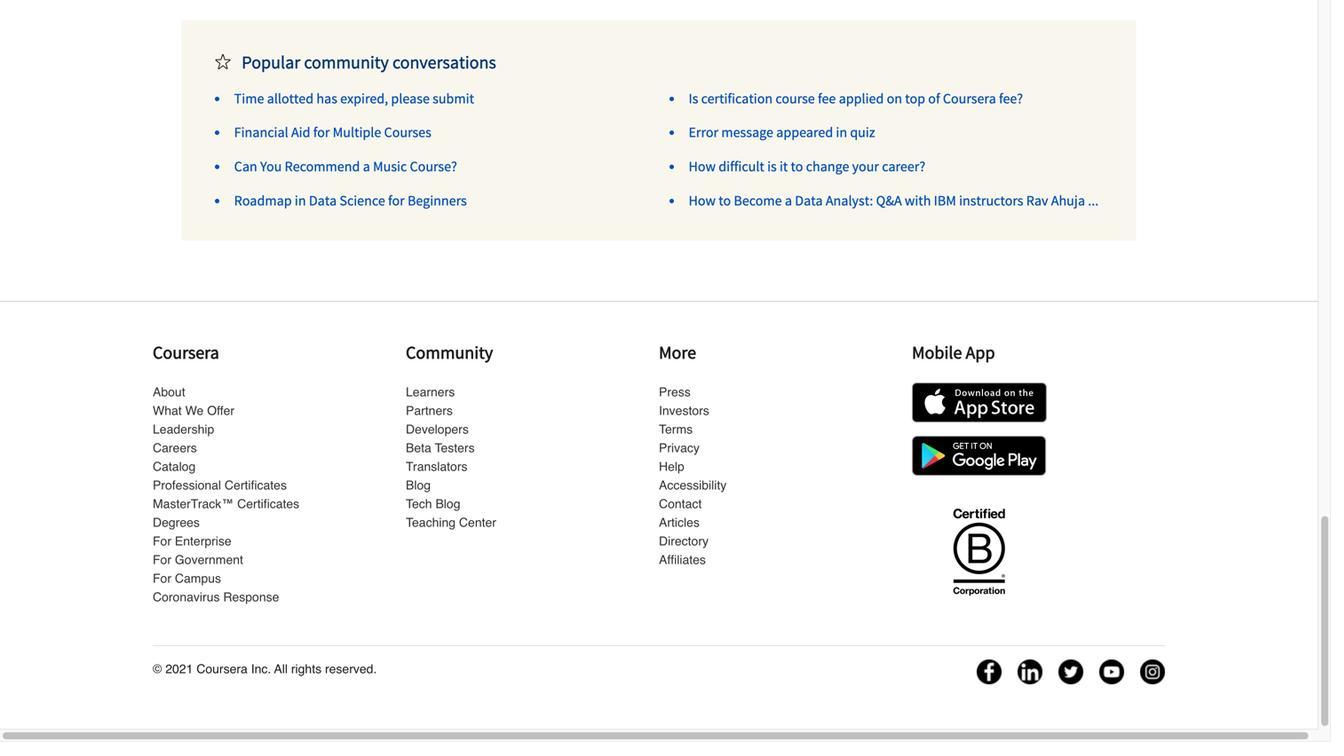 Task type: vqa. For each thing, say whether or not it's contained in the screenshot.
field
no



Task type: describe. For each thing, give the bounding box(es) containing it.
app
[[966, 342, 995, 364]]

directory link
[[659, 534, 709, 548]]

top
[[905, 89, 925, 107]]

joseph
[[1114, 192, 1157, 210]]

how for how to become a data analyst: q&a with ibm instructors rav ahuja and joseph santarcangelo
[[689, 192, 716, 210]]

it
[[780, 158, 788, 175]]

mastertrack™ certificates link
[[153, 497, 299, 511]]

ahuja
[[1051, 192, 1085, 210]]

mobile app
[[912, 342, 995, 364]]

how to become a data analyst: q&a with ibm instructors rav ahuja and joseph santarcangelo link
[[689, 192, 1246, 210]]

help
[[659, 460, 685, 474]]

a for become
[[785, 192, 792, 210]]

santarcangelo
[[1160, 192, 1246, 210]]

0 vertical spatial certificates
[[225, 478, 287, 492]]

1 vertical spatial blog
[[436, 497, 460, 511]]

analyst:
[[826, 192, 873, 210]]

can you recommend a music course? link
[[234, 158, 457, 175]]

expired,
[[340, 89, 388, 107]]

0 vertical spatial for
[[313, 124, 330, 141]]

with
[[905, 192, 931, 210]]

about
[[153, 385, 185, 399]]

testers
[[435, 441, 475, 455]]

response
[[223, 590, 279, 604]]

beta testers link
[[406, 441, 475, 455]]

professional
[[153, 478, 221, 492]]

0 vertical spatial in
[[836, 124, 847, 141]]

accessibility link
[[659, 478, 727, 492]]

you
[[260, 158, 282, 175]]

©
[[153, 662, 162, 676]]

teaching
[[406, 516, 456, 530]]

tech
[[406, 497, 432, 511]]

fee
[[818, 89, 836, 107]]

courses
[[384, 124, 431, 141]]

q&a
[[876, 192, 902, 210]]

community
[[406, 342, 493, 364]]

is certification course fee applied on top of coursera fee?
[[689, 89, 1023, 107]]

error message appeared in quiz link
[[689, 124, 875, 141]]

science
[[340, 192, 385, 210]]

multiple
[[333, 124, 381, 141]]

more
[[659, 342, 696, 364]]

error
[[689, 124, 719, 141]]

leadership
[[153, 422, 214, 437]]

0 vertical spatial blog
[[406, 478, 431, 492]]

is
[[689, 89, 698, 107]]

learners
[[406, 385, 455, 399]]

articles
[[659, 516, 700, 530]]

translators link
[[406, 460, 468, 474]]

coronavirus
[[153, 590, 220, 604]]

2 data from the left
[[795, 192, 823, 210]]

become
[[734, 192, 782, 210]]

financial
[[234, 124, 288, 141]]

recommend
[[285, 158, 360, 175]]

contact
[[659, 497, 702, 511]]

allotted
[[267, 89, 314, 107]]

financial aid for multiple courses link
[[234, 124, 431, 141]]

can
[[234, 158, 257, 175]]

music
[[373, 158, 407, 175]]

course?
[[410, 158, 457, 175]]

developers
[[406, 422, 469, 437]]

3 for from the top
[[153, 572, 171, 586]]

offer
[[207, 404, 235, 418]]

leadership link
[[153, 422, 214, 437]]

rights
[[291, 662, 322, 676]]

partners link
[[406, 404, 453, 418]]

coronavirus response link
[[153, 590, 279, 604]]

1 vertical spatial certificates
[[237, 497, 299, 511]]

1 vertical spatial to
[[719, 192, 731, 210]]

investors link
[[659, 404, 709, 418]]

your
[[852, 158, 879, 175]]

degrees link
[[153, 516, 200, 530]]

of
[[928, 89, 940, 107]]

© 2021 coursera inc. all rights reserved.
[[153, 662, 377, 676]]

catalog
[[153, 460, 196, 474]]

quiz
[[850, 124, 875, 141]]

on
[[887, 89, 902, 107]]

1 for from the top
[[153, 534, 171, 548]]

how to become a data analyst: q&a with ibm instructors rav ahuja and joseph santarcangelo
[[689, 192, 1246, 210]]

terms link
[[659, 422, 693, 437]]

privacy
[[659, 441, 700, 455]]

change
[[806, 158, 849, 175]]



Task type: locate. For each thing, give the bounding box(es) containing it.
partners
[[406, 404, 453, 418]]

press link
[[659, 385, 691, 399]]

how difficult is it to change your career? link
[[689, 158, 925, 175]]

we
[[185, 404, 204, 418]]

0 horizontal spatial in
[[295, 192, 306, 210]]

a
[[363, 158, 370, 175], [785, 192, 792, 210]]

2021
[[165, 662, 193, 676]]

how down the error on the top right
[[689, 158, 716, 175]]

1 horizontal spatial to
[[791, 158, 803, 175]]

coursera right of
[[943, 89, 996, 107]]

2 vertical spatial coursera
[[196, 662, 248, 676]]

beginners
[[408, 192, 467, 210]]

has
[[316, 89, 337, 107]]

to left become
[[719, 192, 731, 210]]

about link
[[153, 385, 185, 399]]

rav
[[1026, 192, 1048, 210]]

degrees
[[153, 516, 200, 530]]

1 horizontal spatial a
[[785, 192, 792, 210]]

1 how from the top
[[689, 158, 716, 175]]

catalog link
[[153, 460, 196, 474]]

community
[[304, 51, 389, 73]]

roadmap in data science for beginners
[[234, 192, 467, 210]]

government
[[175, 553, 243, 567]]

0 horizontal spatial to
[[719, 192, 731, 210]]

data down recommend
[[309, 192, 337, 210]]

please
[[391, 89, 430, 107]]

affiliates
[[659, 553, 706, 567]]

1 data from the left
[[309, 192, 337, 210]]

learners partners developers beta testers translators blog tech blog teaching center
[[406, 385, 496, 530]]

certificates
[[225, 478, 287, 492], [237, 497, 299, 511]]

time allotted has expired, please submit
[[234, 89, 474, 107]]

certificates up mastertrack™ certificates link
[[225, 478, 287, 492]]

is certification course fee applied on top of coursera fee? link
[[689, 89, 1023, 107]]

in right roadmap
[[295, 192, 306, 210]]

0 horizontal spatial for
[[313, 124, 330, 141]]

2 how from the top
[[689, 192, 716, 210]]

for right science
[[388, 192, 405, 210]]

1 horizontal spatial blog
[[436, 497, 460, 511]]

mastertrack™
[[153, 497, 234, 511]]

in left quiz
[[836, 124, 847, 141]]

0 horizontal spatial data
[[309, 192, 337, 210]]

for down the degrees link
[[153, 534, 171, 548]]

popular community conversations
[[242, 51, 496, 73]]

0 vertical spatial a
[[363, 158, 370, 175]]

1 vertical spatial how
[[689, 192, 716, 210]]

for enterprise link
[[153, 534, 232, 548]]

learners link
[[406, 385, 455, 399]]

for government link
[[153, 553, 243, 567]]

for
[[153, 534, 171, 548], [153, 553, 171, 567], [153, 572, 171, 586]]

applied
[[839, 89, 884, 107]]

contact link
[[659, 497, 702, 511]]

all
[[274, 662, 288, 676]]

message
[[721, 124, 773, 141]]

teaching center link
[[406, 516, 496, 530]]

difficult
[[719, 158, 764, 175]]

what
[[153, 404, 182, 418]]

for up coronavirus
[[153, 572, 171, 586]]

0 vertical spatial for
[[153, 534, 171, 548]]

directory
[[659, 534, 709, 548]]

blog up "tech"
[[406, 478, 431, 492]]

terms
[[659, 422, 693, 437]]

privacy link
[[659, 441, 700, 455]]

coursera up about link
[[153, 342, 219, 364]]

accessibility
[[659, 478, 727, 492]]

blog link
[[406, 478, 431, 492]]

data down how difficult is it to change your career? at the right of the page
[[795, 192, 823, 210]]

conversations
[[392, 51, 496, 73]]

a right become
[[785, 192, 792, 210]]

for right aid
[[313, 124, 330, 141]]

professional certificates link
[[153, 478, 287, 492]]

ibm
[[934, 192, 956, 210]]

campus
[[175, 572, 221, 586]]

tech blog link
[[406, 497, 460, 511]]

financial aid for multiple courses
[[234, 124, 431, 141]]

can you recommend a music course?
[[234, 158, 457, 175]]

submit
[[433, 89, 474, 107]]

how left become
[[689, 192, 716, 210]]

articles link
[[659, 516, 700, 530]]

appeared
[[776, 124, 833, 141]]

1 vertical spatial coursera
[[153, 342, 219, 364]]

0 vertical spatial to
[[791, 158, 803, 175]]

how for how difficult is it to change your career?
[[689, 158, 716, 175]]

for up for campus link
[[153, 553, 171, 567]]

0 vertical spatial coursera
[[943, 89, 996, 107]]

investors
[[659, 404, 709, 418]]

1 vertical spatial for
[[388, 192, 405, 210]]

1 vertical spatial for
[[153, 553, 171, 567]]

mobile
[[912, 342, 962, 364]]

2 vertical spatial for
[[153, 572, 171, 586]]

0 vertical spatial how
[[689, 158, 716, 175]]

enterprise
[[175, 534, 232, 548]]

2 for from the top
[[153, 553, 171, 567]]

1 vertical spatial in
[[295, 192, 306, 210]]

to right it
[[791, 158, 803, 175]]

for
[[313, 124, 330, 141], [388, 192, 405, 210]]

1 vertical spatial a
[[785, 192, 792, 210]]

developers link
[[406, 422, 469, 437]]

press
[[659, 385, 691, 399]]

a left music
[[363, 158, 370, 175]]

and
[[1088, 192, 1111, 210]]

popular community conversations image
[[215, 54, 231, 74]]

1 horizontal spatial in
[[836, 124, 847, 141]]

career?
[[882, 158, 925, 175]]

certificates down professional certificates link
[[237, 497, 299, 511]]

0 horizontal spatial blog
[[406, 478, 431, 492]]

how
[[689, 158, 716, 175], [689, 192, 716, 210]]

for campus link
[[153, 572, 221, 586]]

help link
[[659, 460, 685, 474]]

1 horizontal spatial data
[[795, 192, 823, 210]]

center
[[459, 516, 496, 530]]

time allotted has expired, please submit link
[[234, 89, 474, 107]]

1 horizontal spatial for
[[388, 192, 405, 210]]

coursera
[[943, 89, 996, 107], [153, 342, 219, 364], [196, 662, 248, 676]]

affiliates link
[[659, 553, 706, 567]]

press investors terms privacy help accessibility contact articles directory affiliates
[[659, 385, 727, 567]]

a for recommend
[[363, 158, 370, 175]]

coursera left the inc.
[[196, 662, 248, 676]]

certification
[[701, 89, 773, 107]]

error message appeared in quiz
[[689, 124, 875, 141]]

roadmap
[[234, 192, 292, 210]]

blog up 'teaching center' link
[[436, 497, 460, 511]]

time
[[234, 89, 264, 107]]

inc.
[[251, 662, 271, 676]]

is
[[767, 158, 777, 175]]

coursera logo image
[[943, 498, 1015, 605]]

0 horizontal spatial a
[[363, 158, 370, 175]]



